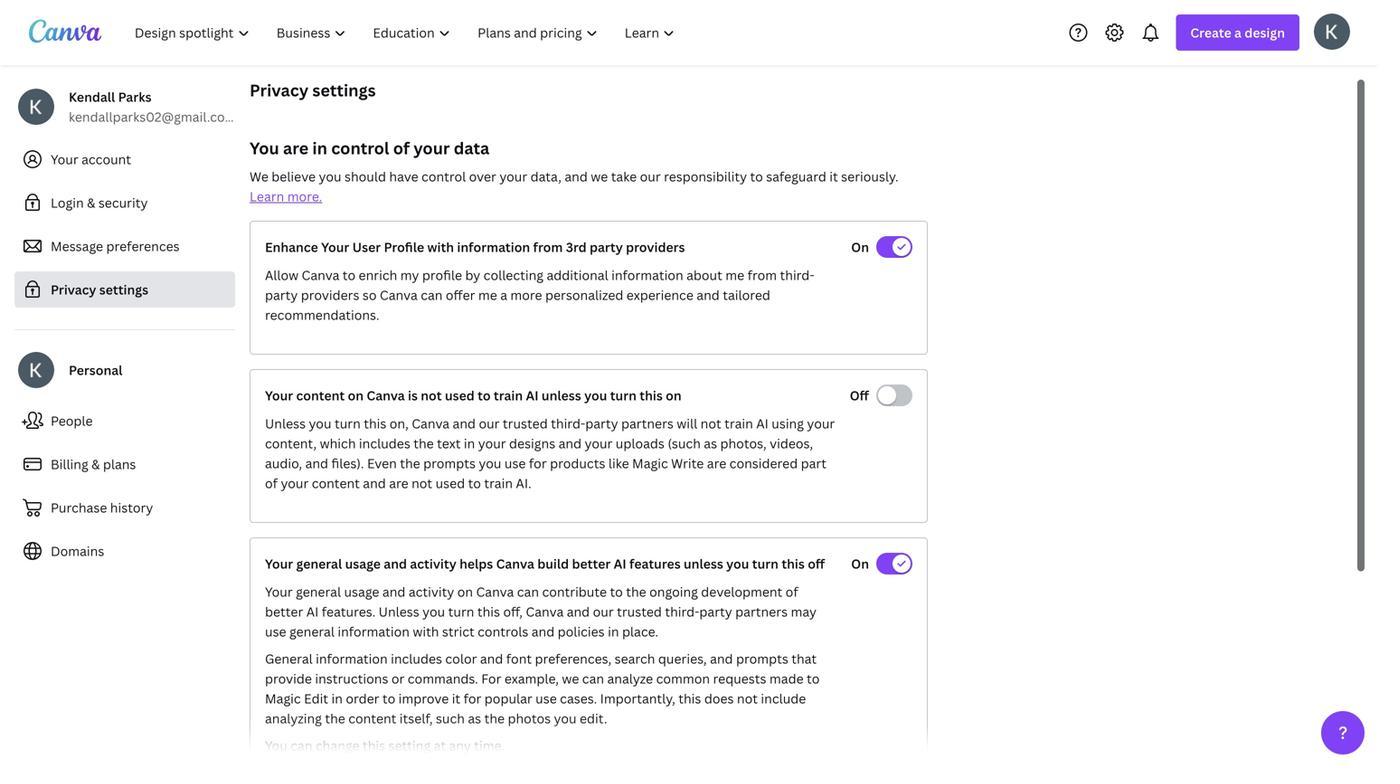 Task type: locate. For each thing, give the bounding box(es) containing it.
used
[[445, 387, 475, 404], [436, 475, 465, 492]]

0 horizontal spatial prompts
[[424, 455, 476, 472]]

you
[[319, 168, 342, 185], [585, 387, 607, 404], [309, 415, 332, 432], [479, 455, 502, 472], [727, 555, 750, 572], [423, 603, 445, 620], [554, 710, 577, 727]]

0 horizontal spatial better
[[265, 603, 303, 620]]

used down text
[[436, 475, 465, 492]]

1 horizontal spatial settings
[[313, 79, 376, 101]]

features.
[[322, 603, 376, 620]]

information up instructions
[[316, 650, 388, 667]]

1 vertical spatial as
[[468, 710, 482, 727]]

safeguard
[[767, 168, 827, 185]]

you up more. at the left
[[319, 168, 342, 185]]

features
[[630, 555, 681, 572]]

1 vertical spatial content
[[312, 475, 360, 492]]

1 horizontal spatial are
[[389, 475, 409, 492]]

on down helps
[[458, 583, 473, 600]]

activity
[[410, 555, 457, 572], [409, 583, 454, 600]]

use up the ai.
[[505, 455, 526, 472]]

providers
[[626, 238, 685, 256], [301, 286, 360, 304]]

are right the write
[[707, 455, 727, 472]]

and up requests
[[710, 650, 733, 667]]

the down popular at the left bottom of the page
[[485, 710, 505, 727]]

0 vertical spatial train
[[494, 387, 523, 404]]

content,
[[265, 435, 317, 452]]

are up believe at the left
[[283, 137, 309, 159]]

party inside the allow canva to enrich my profile by collecting additional information about me from third- party providers so canva can offer me a more personalized experience and tailored recommendations.
[[265, 286, 298, 304]]

and inside we believe you should have control over your data, and we take our responsibility to safeguard it seriously. learn more.
[[565, 168, 588, 185]]

information up experience on the top of page
[[612, 266, 684, 284]]

and up policies
[[567, 603, 590, 620]]

as inside unless you turn this on, canva and our trusted third-party partners will not train ai using your content, which includes the text in your designs and your uploads (such as photos, videos, audio, and files). even the prompts you use for products like magic write are considered part of your content and are not used to train ai.
[[704, 435, 718, 452]]

the
[[414, 435, 434, 452], [400, 455, 420, 472], [626, 583, 647, 600], [325, 710, 345, 727], [485, 710, 505, 727]]

1 vertical spatial of
[[265, 475, 278, 492]]

offer
[[446, 286, 475, 304]]

can down profile
[[421, 286, 443, 304]]

& right login
[[87, 194, 95, 211]]

0 horizontal spatial we
[[562, 670, 579, 687]]

usage inside "your general usage and activity on canva can contribute to the ongoing development of better ai features. unless you turn this off, canva and our trusted third-party partners may use general information with strict controls and policies in place."
[[344, 583, 380, 600]]

information inside 'general information includes color and font preferences, search queries, and prompts that provide instructions or commands. for example, we can analyze common requests made to magic edit in order to improve it for popular use cases. importantly, this does not include analyzing the content itself, such as the photos you edit.'
[[316, 650, 388, 667]]

can
[[421, 286, 443, 304], [517, 583, 539, 600], [583, 670, 604, 687], [291, 737, 313, 754]]

search
[[615, 650, 656, 667]]

information inside the allow canva to enrich my profile by collecting additional information about me from third- party providers so canva can offer me a more personalized experience and tailored recommendations.
[[612, 266, 684, 284]]

content inside unless you turn this on, canva and our trusted third-party partners will not train ai using your content, which includes the text in your designs and your uploads (such as photos, videos, audio, and files). even the prompts you use for products like magic write are considered part of your content and are not used to train ai.
[[312, 475, 360, 492]]

0 horizontal spatial unless
[[542, 387, 582, 404]]

0 vertical spatial partners
[[622, 415, 674, 432]]

unless
[[265, 415, 306, 432], [379, 603, 420, 620]]

party up "uploads"
[[586, 415, 619, 432]]

control
[[331, 137, 389, 159], [422, 168, 466, 185]]

activity left helps
[[410, 555, 457, 572]]

0 vertical spatial unless
[[265, 415, 306, 432]]

0 horizontal spatial it
[[452, 690, 461, 707]]

1 horizontal spatial providers
[[626, 238, 685, 256]]

information down features. on the left of the page
[[338, 623, 410, 640]]

0 vertical spatial it
[[830, 168, 839, 185]]

top level navigation element
[[123, 14, 691, 51]]

me up "tailored"
[[726, 266, 745, 284]]

this left the off,
[[478, 603, 500, 620]]

this left setting
[[363, 737, 386, 754]]

2 horizontal spatial of
[[786, 583, 799, 600]]

1 vertical spatial from
[[748, 266, 777, 284]]

ai inside "your general usage and activity on canva can contribute to the ongoing development of better ai features. unless you turn this off, canva and our trusted third-party partners may use general information with strict controls and policies in place."
[[306, 603, 319, 620]]

1 vertical spatial providers
[[301, 286, 360, 304]]

in right edit
[[332, 690, 343, 707]]

0 vertical spatial activity
[[410, 555, 457, 572]]

canva down my
[[380, 286, 418, 304]]

we inside 'general information includes color and font preferences, search queries, and prompts that provide instructions or commands. for example, we can analyze common requests made to magic edit in order to improve it for popular use cases. importantly, this does not include analyzing the content itself, such as the photos you edit.'
[[562, 670, 579, 687]]

it inside we believe you should have control over your data, and we take our responsibility to safeguard it seriously. learn more.
[[830, 168, 839, 185]]

more
[[511, 286, 543, 304]]

1 horizontal spatial better
[[572, 555, 611, 572]]

includes up the even
[[359, 435, 411, 452]]

it left seriously.
[[830, 168, 839, 185]]

general
[[296, 555, 342, 572], [296, 583, 341, 600], [290, 623, 335, 640]]

1 vertical spatial magic
[[265, 690, 301, 707]]

1 horizontal spatial it
[[830, 168, 839, 185]]

1 vertical spatial it
[[452, 690, 461, 707]]

create
[[1191, 24, 1232, 41]]

use inside 'general information includes color and font preferences, search queries, and prompts that provide instructions or commands. for example, we can analyze common requests made to magic edit in order to improve it for popular use cases. importantly, this does not include analyzing the content itself, such as the photos you edit.'
[[536, 690, 557, 707]]

1 horizontal spatial unless
[[684, 555, 724, 572]]

turn
[[610, 387, 637, 404], [335, 415, 361, 432], [753, 555, 779, 572], [448, 603, 475, 620]]

purchase history link
[[14, 490, 235, 526]]

on up will
[[666, 387, 682, 404]]

1 horizontal spatial privacy settings
[[250, 79, 376, 101]]

this inside 'general information includes color and font preferences, search queries, and prompts that provide instructions or commands. for example, we can analyze common requests made to magic edit in order to improve it for popular use cases. importantly, this does not include analyzing the content itself, such as the photos you edit.'
[[679, 690, 702, 707]]

1 vertical spatial includes
[[391, 650, 442, 667]]

to left enrich
[[343, 266, 356, 284]]

1 vertical spatial trusted
[[617, 603, 662, 620]]

your left designs
[[478, 435, 506, 452]]

you down analyzing
[[265, 737, 288, 754]]

0 horizontal spatial are
[[283, 137, 309, 159]]

partners down the development
[[736, 603, 788, 620]]

1 horizontal spatial as
[[704, 435, 718, 452]]

partners
[[622, 415, 674, 432], [736, 603, 788, 620]]

1 vertical spatial usage
[[344, 583, 380, 600]]

2 vertical spatial third-
[[665, 603, 700, 620]]

any
[[449, 737, 471, 754]]

used inside unless you turn this on, canva and our trusted third-party partners will not train ai using your content, which includes the text in your designs and your uploads (such as photos, videos, audio, and files). even the prompts you use for products like magic write are considered part of your content and are not used to train ai.
[[436, 475, 465, 492]]

party down "allow"
[[265, 286, 298, 304]]

this inside "your general usage and activity on canva can contribute to the ongoing development of better ai features. unless you turn this off, canva and our trusted third-party partners may use general information with strict controls and policies in place."
[[478, 603, 500, 620]]

1 horizontal spatial third-
[[665, 603, 700, 620]]

unless up 'content,'
[[265, 415, 306, 432]]

your for your account
[[51, 151, 78, 168]]

which
[[320, 435, 356, 452]]

0 horizontal spatial unless
[[265, 415, 306, 432]]

2 vertical spatial use
[[536, 690, 557, 707]]

0 vertical spatial includes
[[359, 435, 411, 452]]

1 horizontal spatial for
[[529, 455, 547, 472]]

1 vertical spatial control
[[422, 168, 466, 185]]

1 horizontal spatial our
[[593, 603, 614, 620]]

you up we
[[250, 137, 279, 159]]

unless
[[542, 387, 582, 404], [684, 555, 724, 572]]

we inside we believe you should have control over your data, and we take our responsibility to safeguard it seriously. learn more.
[[591, 168, 608, 185]]

unless inside "your general usage and activity on canva can contribute to the ongoing development of better ai features. unless you turn this off, canva and our trusted third-party partners may use general information with strict controls and policies in place."
[[379, 603, 420, 620]]

1 horizontal spatial we
[[591, 168, 608, 185]]

privacy settings down message preferences at left
[[51, 281, 148, 298]]

1 horizontal spatial magic
[[633, 455, 668, 472]]

and inside the allow canva to enrich my profile by collecting additional information about me from third- party providers so canva can offer me a more personalized experience and tailored recommendations.
[[697, 286, 720, 304]]

contribute
[[542, 583, 607, 600]]

better up general
[[265, 603, 303, 620]]

content inside 'general information includes color and font preferences, search queries, and prompts that provide instructions or commands. for example, we can analyze common requests made to magic edit in order to improve it for popular use cases. importantly, this does not include analyzing the content itself, such as the photos you edit.'
[[349, 710, 397, 727]]

1 vertical spatial privacy
[[51, 281, 96, 298]]

0 horizontal spatial magic
[[265, 690, 301, 707]]

you
[[250, 137, 279, 159], [265, 737, 288, 754]]

on up which
[[348, 387, 364, 404]]

domains
[[51, 542, 104, 560]]

0 vertical spatial providers
[[626, 238, 685, 256]]

this down common
[[679, 690, 702, 707]]

1 vertical spatial better
[[265, 603, 303, 620]]

of inside "your general usage and activity on canva can contribute to the ongoing development of better ai features. unless you turn this off, canva and our trusted third-party partners may use general information with strict controls and policies in place."
[[786, 583, 799, 600]]

your right over on the left top of page
[[500, 168, 528, 185]]

on
[[852, 238, 870, 256], [852, 555, 870, 572]]

2 on from the top
[[852, 555, 870, 572]]

to left 'safeguard'
[[751, 168, 763, 185]]

1 horizontal spatial unless
[[379, 603, 420, 620]]

the down features
[[626, 583, 647, 600]]

0 vertical spatial we
[[591, 168, 608, 185]]

0 vertical spatial usage
[[345, 555, 381, 572]]

me
[[726, 266, 745, 284], [479, 286, 497, 304]]

not down requests
[[737, 690, 758, 707]]

turn up which
[[335, 415, 361, 432]]

text
[[437, 435, 461, 452]]

from inside the allow canva to enrich my profile by collecting additional information about me from third- party providers so canva can offer me a more personalized experience and tailored recommendations.
[[748, 266, 777, 284]]

activity for on
[[409, 583, 454, 600]]

on for enhance your user profile with information from 3rd party providers
[[852, 238, 870, 256]]

unless inside unless you turn this on, canva and our trusted third-party partners will not train ai using your content, which includes the text in your designs and your uploads (such as photos, videos, audio, and files). even the prompts you use for products like magic write are considered part of your content and are not used to train ai.
[[265, 415, 306, 432]]

0 horizontal spatial use
[[265, 623, 286, 640]]

our
[[640, 168, 661, 185], [479, 415, 500, 432], [593, 603, 614, 620]]

you down cases. at the left bottom of the page
[[554, 710, 577, 727]]

use down example,
[[536, 690, 557, 707]]

additional
[[547, 266, 609, 284]]

privacy settings up you are in control of your data at the left of page
[[250, 79, 376, 101]]

train left the ai.
[[484, 475, 513, 492]]

0 vertical spatial are
[[283, 137, 309, 159]]

0 vertical spatial &
[[87, 194, 95, 211]]

canva
[[302, 266, 340, 284], [380, 286, 418, 304], [367, 387, 405, 404], [412, 415, 450, 432], [496, 555, 535, 572], [476, 583, 514, 600], [526, 603, 564, 620]]

videos,
[[770, 435, 813, 452]]

you for you can change this setting at any time.
[[265, 737, 288, 754]]

you can change this setting at any time.
[[265, 737, 505, 754]]

2 horizontal spatial third-
[[780, 266, 815, 284]]

settings up you are in control of your data at the left of page
[[313, 79, 376, 101]]

0 horizontal spatial partners
[[622, 415, 674, 432]]

believe
[[272, 168, 316, 185]]

photos
[[508, 710, 551, 727]]

common
[[657, 670, 710, 687]]

message preferences
[[51, 238, 180, 255]]

you for you are in control of your data
[[250, 137, 279, 159]]

control inside we believe you should have control over your data, and we take our responsibility to safeguard it seriously. learn more.
[[422, 168, 466, 185]]

so
[[363, 286, 377, 304]]

with left strict
[[413, 623, 439, 640]]

0 vertical spatial as
[[704, 435, 718, 452]]

0 horizontal spatial providers
[[301, 286, 360, 304]]

1 vertical spatial prompts
[[737, 650, 789, 667]]

to inside unless you turn this on, canva and our trusted third-party partners will not train ai using your content, which includes the text in your designs and your uploads (such as photos, videos, audio, and files). even the prompts you use for products like magic write are considered part of your content and are not used to train ai.
[[468, 475, 481, 492]]

0 vertical spatial general
[[296, 555, 342, 572]]

and down about
[[697, 286, 720, 304]]

0 horizontal spatial from
[[533, 238, 563, 256]]

with inside "your general usage and activity on canva can contribute to the ongoing development of better ai features. unless you turn this off, canva and our trusted third-party partners may use general information with strict controls and policies in place."
[[413, 623, 439, 640]]

party inside "your general usage and activity on canva can contribute to the ongoing development of better ai features. unless you turn this off, canva and our trusted third-party partners may use general information with strict controls and policies in place."
[[700, 603, 733, 620]]

even
[[367, 455, 397, 472]]

to right contribute
[[610, 583, 623, 600]]

in inside 'general information includes color and font preferences, search queries, and prompts that provide instructions or commands. for example, we can analyze common requests made to magic edit in order to improve it for popular use cases. importantly, this does not include analyzing the content itself, such as the photos you edit.'
[[332, 690, 343, 707]]

from
[[533, 238, 563, 256], [748, 266, 777, 284]]

0 vertical spatial you
[[250, 137, 279, 159]]

your
[[414, 137, 450, 159], [500, 168, 528, 185], [807, 415, 835, 432], [478, 435, 506, 452], [585, 435, 613, 452], [281, 475, 309, 492]]

0 horizontal spatial trusted
[[503, 415, 548, 432]]

a inside dropdown button
[[1235, 24, 1242, 41]]

of inside unless you turn this on, canva and our trusted third-party partners will not train ai using your content, which includes the text in your designs and your uploads (such as photos, videos, audio, and files). even the prompts you use for products like magic write are considered part of your content and are not used to train ai.
[[265, 475, 278, 492]]

privacy settings inside privacy settings link
[[51, 281, 148, 298]]

1 vertical spatial our
[[479, 415, 500, 432]]

allow canva to enrich my profile by collecting additional information about me from third- party providers so canva can offer me a more personalized experience and tailored recommendations.
[[265, 266, 815, 323]]

0 horizontal spatial third-
[[551, 415, 586, 432]]

your down audio,
[[281, 475, 309, 492]]

general for your general usage and activity on canva can contribute to the ongoing development of better ai features. unless you turn this off, canva and our trusted third-party partners may use general information with strict controls and policies in place.
[[296, 583, 341, 600]]

in inside "your general usage and activity on canva can contribute to the ongoing development of better ai features. unless you turn this off, canva and our trusted third-party partners may use general information with strict controls and policies in place."
[[608, 623, 619, 640]]

0 horizontal spatial a
[[501, 286, 508, 304]]

from up "tailored"
[[748, 266, 777, 284]]

0 vertical spatial prompts
[[424, 455, 476, 472]]

1 horizontal spatial trusted
[[617, 603, 662, 620]]

your account
[[51, 151, 131, 168]]

third- inside unless you turn this on, canva and our trusted third-party partners will not train ai using your content, which includes the text in your designs and your uploads (such as photos, videos, audio, and files). even the prompts you use for products like magic write are considered part of your content and are not used to train ai.
[[551, 415, 586, 432]]

of up the may
[[786, 583, 799, 600]]

purchase
[[51, 499, 107, 516]]

in left place.
[[608, 623, 619, 640]]

your for your general usage and activity on canva can contribute to the ongoing development of better ai features. unless you turn this off, canva and our trusted third-party partners may use general information with strict controls and policies in place.
[[265, 583, 293, 600]]

providers up experience on the top of page
[[626, 238, 685, 256]]

security
[[98, 194, 148, 211]]

1 vertical spatial for
[[464, 690, 482, 707]]

and up products at the bottom
[[559, 435, 582, 452]]

includes up or
[[391, 650, 442, 667]]

trusted up place.
[[617, 603, 662, 620]]

queries,
[[659, 650, 707, 667]]

1 horizontal spatial from
[[748, 266, 777, 284]]

train up designs
[[494, 387, 523, 404]]

over
[[469, 168, 497, 185]]

1 vertical spatial on
[[852, 555, 870, 572]]

ai up designs
[[526, 387, 539, 404]]

2 horizontal spatial our
[[640, 168, 661, 185]]

we down preferences,
[[562, 670, 579, 687]]

2 vertical spatial of
[[786, 583, 799, 600]]

are down the even
[[389, 475, 409, 492]]

privacy down message
[[51, 281, 96, 298]]

me down 'by' on the top left of page
[[479, 286, 497, 304]]

can up the off,
[[517, 583, 539, 600]]

canva right the off,
[[526, 603, 564, 620]]

time.
[[474, 737, 505, 754]]

0 vertical spatial from
[[533, 238, 563, 256]]

you inside "your general usage and activity on canva can contribute to the ongoing development of better ai features. unless you turn this off, canva and our trusted third-party partners may use general information with strict controls and policies in place."
[[423, 603, 445, 620]]

use
[[505, 455, 526, 472], [265, 623, 286, 640], [536, 690, 557, 707]]

1 horizontal spatial control
[[422, 168, 466, 185]]

for down designs
[[529, 455, 547, 472]]

your inside "your general usage and activity on canva can contribute to the ongoing development of better ai features. unless you turn this off, canva and our trusted third-party partners may use general information with strict controls and policies in place."
[[265, 583, 293, 600]]

1 vertical spatial a
[[501, 286, 508, 304]]

itself,
[[400, 710, 433, 727]]

on,
[[390, 415, 409, 432]]

includes inside unless you turn this on, canva and our trusted third-party partners will not train ai using your content, which includes the text in your designs and your uploads (such as photos, videos, audio, and files). even the prompts you use for products like magic write are considered part of your content and are not used to train ai.
[[359, 435, 411, 452]]

magic down provide
[[265, 690, 301, 707]]

0 vertical spatial privacy
[[250, 79, 309, 101]]

turn inside unless you turn this on, canva and our trusted third-party partners will not train ai using your content, which includes the text in your designs and your uploads (such as photos, videos, audio, and files). even the prompts you use for products like magic write are considered part of your content and are not used to train ai.
[[335, 415, 361, 432]]

information
[[457, 238, 530, 256], [612, 266, 684, 284], [338, 623, 410, 640], [316, 650, 388, 667]]

example,
[[505, 670, 559, 687]]

history
[[110, 499, 153, 516]]

1 vertical spatial partners
[[736, 603, 788, 620]]

0 vertical spatial me
[[726, 266, 745, 284]]

canva up text
[[412, 415, 450, 432]]

0 vertical spatial third-
[[780, 266, 815, 284]]

tailored
[[723, 286, 771, 304]]

prompts down text
[[424, 455, 476, 472]]

importantly,
[[601, 690, 676, 707]]

in
[[312, 137, 328, 159], [464, 435, 475, 452], [608, 623, 619, 640], [332, 690, 343, 707]]

& left plans
[[92, 456, 100, 473]]

like
[[609, 455, 629, 472]]

0 vertical spatial of
[[393, 137, 410, 159]]

better inside "your general usage and activity on canva can contribute to the ongoing development of better ai features. unless you turn this off, canva and our trusted third-party partners may use general information with strict controls and policies in place."
[[265, 603, 303, 620]]

create a design
[[1191, 24, 1286, 41]]

of up have
[[393, 137, 410, 159]]

from left 3rd
[[533, 238, 563, 256]]

a inside the allow canva to enrich my profile by collecting additional information about me from third- party providers so canva can offer me a more personalized experience and tailored recommendations.
[[501, 286, 508, 304]]

your up have
[[414, 137, 450, 159]]

0 vertical spatial content
[[296, 387, 345, 404]]

2 vertical spatial are
[[389, 475, 409, 492]]

content down the files).
[[312, 475, 360, 492]]

for down for
[[464, 690, 482, 707]]

1 vertical spatial &
[[92, 456, 100, 473]]

1 vertical spatial third-
[[551, 415, 586, 432]]

content up which
[[296, 387, 345, 404]]

1 vertical spatial activity
[[409, 583, 454, 600]]

preferences
[[106, 238, 180, 255]]

on
[[348, 387, 364, 404], [666, 387, 682, 404], [458, 583, 473, 600]]

1 vertical spatial train
[[725, 415, 754, 432]]

0 horizontal spatial for
[[464, 690, 482, 707]]

1 on from the top
[[852, 238, 870, 256]]

and up text
[[453, 415, 476, 432]]

usage for helps
[[345, 555, 381, 572]]

1 vertical spatial with
[[413, 623, 439, 640]]

(such
[[668, 435, 701, 452]]

better up contribute
[[572, 555, 611, 572]]

better
[[572, 555, 611, 572], [265, 603, 303, 620]]

1 horizontal spatial prompts
[[737, 650, 789, 667]]

magic inside unless you turn this on, canva and our trusted third-party partners will not train ai using your content, which includes the text in your designs and your uploads (such as photos, videos, audio, and files). even the prompts you use for products like magic write are considered part of your content and are not used to train ai.
[[633, 455, 668, 472]]

we left take
[[591, 168, 608, 185]]

magic inside 'general information includes color and font preferences, search queries, and prompts that provide instructions or commands. for example, we can analyze common requests made to magic edit in order to improve it for popular use cases. importantly, this does not include analyzing the content itself, such as the photos you edit.'
[[265, 690, 301, 707]]

your inside we believe you should have control over your data, and we take our responsibility to safeguard it seriously. learn more.
[[500, 168, 528, 185]]

party
[[590, 238, 623, 256], [265, 286, 298, 304], [586, 415, 619, 432], [700, 603, 733, 620]]

activity inside "your general usage and activity on canva can contribute to the ongoing development of better ai features. unless you turn this off, canva and our trusted third-party partners may use general information with strict controls and policies in place."
[[409, 583, 454, 600]]

0 vertical spatial our
[[640, 168, 661, 185]]

as right (such
[[704, 435, 718, 452]]

0 vertical spatial control
[[331, 137, 389, 159]]

partners up "uploads"
[[622, 415, 674, 432]]

prompts
[[424, 455, 476, 472], [737, 650, 789, 667]]

0 vertical spatial trusted
[[503, 415, 548, 432]]

includes
[[359, 435, 411, 452], [391, 650, 442, 667]]

general information includes color and font preferences, search queries, and prompts that provide instructions or commands. for example, we can analyze common requests made to magic edit in order to improve it for popular use cases. importantly, this does not include analyzing the content itself, such as the photos you edit.
[[265, 650, 820, 727]]

to left the ai.
[[468, 475, 481, 492]]

setting
[[389, 737, 431, 754]]

0 vertical spatial magic
[[633, 455, 668, 472]]

1 horizontal spatial a
[[1235, 24, 1242, 41]]

products
[[550, 455, 606, 472]]

with up profile
[[428, 238, 454, 256]]

unless right features. on the left of the page
[[379, 603, 420, 620]]

partners inside unless you turn this on, canva and our trusted third-party partners will not train ai using your content, which includes the text in your designs and your uploads (such as photos, videos, audio, and files). even the prompts you use for products like magic write are considered part of your content and are not used to train ai.
[[622, 415, 674, 432]]

your right using
[[807, 415, 835, 432]]

partners inside "your general usage and activity on canva can contribute to the ongoing development of better ai features. unless you turn this off, canva and our trusted third-party partners may use general information with strict controls and policies in place."
[[736, 603, 788, 620]]



Task type: vqa. For each thing, say whether or not it's contained in the screenshot.
content in the GENERAL INFORMATION INCLUDES COLOR AND FONT PREFERENCES, SEARCH QUERIES, AND PROMPTS THAT PROVIDE INSTRUCTIONS OR COMMANDS. FOR EXAMPLE, WE CAN ANALYZE COMMON REQUESTS MADE TO MAGIC EDIT IN ORDER TO IMPROVE IT FOR POPULAR USE CASES. IMPORTANTLY, THIS DOES NOT INCLUDE ANALYZING THE CONTENT ITSELF, SUCH AS THE PHOTOS YOU EDIT.
yes



Task type: describe. For each thing, give the bounding box(es) containing it.
the right the even
[[400, 455, 420, 472]]

enhance your user profile with information from 3rd party providers
[[265, 238, 685, 256]]

people link
[[14, 403, 235, 439]]

1 horizontal spatial me
[[726, 266, 745, 284]]

can inside 'general information includes color and font preferences, search queries, and prompts that provide instructions or commands. for example, we can analyze common requests made to magic edit in order to improve it for popular use cases. importantly, this does not include analyzing the content itself, such as the photos you edit.'
[[583, 670, 604, 687]]

kendall parks image
[[1315, 13, 1351, 50]]

& for billing
[[92, 456, 100, 473]]

and up or
[[383, 583, 406, 600]]

on inside "your general usage and activity on canva can contribute to the ongoing development of better ai features. unless you turn this off, canva and our trusted third-party partners may use general information with strict controls and policies in place."
[[458, 583, 473, 600]]

canva left is
[[367, 387, 405, 404]]

ongoing
[[650, 583, 698, 600]]

or
[[392, 670, 405, 687]]

not right will
[[701, 415, 722, 432]]

can down analyzing
[[291, 737, 313, 754]]

you inside we believe you should have control over your data, and we take our responsibility to safeguard it seriously. learn more.
[[319, 168, 342, 185]]

login & security
[[51, 194, 148, 211]]

0 vertical spatial with
[[428, 238, 454, 256]]

plans
[[103, 456, 136, 473]]

learn more. link
[[250, 188, 322, 205]]

on for your general usage and activity helps canva build better ai features unless you turn this off
[[852, 555, 870, 572]]

we believe you should have control over your data, and we take our responsibility to safeguard it seriously. learn more.
[[250, 168, 899, 205]]

0 horizontal spatial me
[[479, 286, 497, 304]]

take
[[611, 168, 637, 185]]

can inside "your general usage and activity on canva can contribute to the ongoing development of better ai features. unless you turn this off, canva and our trusted third-party partners may use general information with strict controls and policies in place."
[[517, 583, 539, 600]]

not inside 'general information includes color and font preferences, search queries, and prompts that provide instructions or commands. for example, we can analyze common requests made to magic edit in order to improve it for popular use cases. importantly, this does not include analyzing the content itself, such as the photos you edit.'
[[737, 690, 758, 707]]

enhance
[[265, 238, 318, 256]]

font
[[506, 650, 532, 667]]

off
[[808, 555, 825, 572]]

not down is
[[412, 475, 433, 492]]

turn up "uploads"
[[610, 387, 637, 404]]

build
[[538, 555, 569, 572]]

for
[[482, 670, 502, 687]]

use inside unless you turn this on, canva and our trusted third-party partners will not train ai using your content, which includes the text in your designs and your uploads (such as photos, videos, audio, and files). even the prompts you use for products like magic write are considered part of your content and are not used to train ai.
[[505, 455, 526, 472]]

you inside 'general information includes color and font preferences, search queries, and prompts that provide instructions or commands. for example, we can analyze common requests made to magic edit in order to improve it for popular use cases. importantly, this does not include analyzing the content itself, such as the photos you edit.'
[[554, 710, 577, 727]]

the up the change
[[325, 710, 345, 727]]

your for your general usage and activity helps canva build better ai features unless you turn this off
[[265, 555, 293, 572]]

photos,
[[721, 435, 767, 452]]

trusted inside "your general usage and activity on canva can contribute to the ongoing development of better ai features. unless you turn this off, canva and our trusted third-party partners may use general information with strict controls and policies in place."
[[617, 603, 662, 620]]

you down your content on canva is not used to train ai unless you turn this on
[[479, 455, 502, 472]]

you are in control of your data
[[250, 137, 490, 159]]

billing & plans link
[[14, 446, 235, 482]]

your for your content on canva is not used to train ai unless you turn this on
[[265, 387, 293, 404]]

not right is
[[421, 387, 442, 404]]

parks
[[118, 88, 152, 105]]

your general usage and activity helps canva build better ai features unless you turn this off
[[265, 555, 825, 572]]

this left off
[[782, 555, 805, 572]]

includes inside 'general information includes color and font preferences, search queries, and prompts that provide instructions or commands. for example, we can analyze common requests made to magic edit in order to improve it for popular use cases. importantly, this does not include analyzing the content itself, such as the photos you edit.'
[[391, 650, 442, 667]]

seriously.
[[842, 168, 899, 185]]

kendall
[[69, 88, 115, 105]]

profile
[[422, 266, 462, 284]]

ai left features
[[614, 555, 627, 572]]

about
[[687, 266, 723, 284]]

recommendations.
[[265, 306, 380, 323]]

our inside we believe you should have control over your data, and we take our responsibility to safeguard it seriously. learn more.
[[640, 168, 661, 185]]

and up font
[[532, 623, 555, 640]]

and up for
[[480, 650, 503, 667]]

party inside unless you turn this on, canva and our trusted third-party partners will not train ai using your content, which includes the text in your designs and your uploads (such as photos, videos, audio, and files). even the prompts you use for products like magic write are considered part of your content and are not used to train ai.
[[586, 415, 619, 432]]

data,
[[531, 168, 562, 185]]

canva right "allow"
[[302, 266, 340, 284]]

2 horizontal spatial on
[[666, 387, 682, 404]]

write
[[672, 455, 704, 472]]

you up which
[[309, 415, 332, 432]]

it inside 'general information includes color and font preferences, search queries, and prompts that provide instructions or commands. for example, we can analyze common requests made to magic edit in order to improve it for popular use cases. importantly, this does not include analyzing the content itself, such as the photos you edit.'
[[452, 690, 461, 707]]

place.
[[622, 623, 659, 640]]

2 horizontal spatial are
[[707, 455, 727, 472]]

and down the even
[[363, 475, 386, 492]]

billing & plans
[[51, 456, 136, 473]]

this up "uploads"
[[640, 387, 663, 404]]

using
[[772, 415, 804, 432]]

personal
[[69, 361, 123, 379]]

party right 3rd
[[590, 238, 623, 256]]

controls
[[478, 623, 529, 640]]

canva inside unless you turn this on, canva and our trusted third-party partners will not train ai using your content, which includes the text in your designs and your uploads (such as photos, videos, audio, and files). even the prompts you use for products like magic write are considered part of your content and are not used to train ai.
[[412, 415, 450, 432]]

your account link
[[14, 141, 235, 177]]

enrich
[[359, 266, 397, 284]]

activity for helps
[[410, 555, 457, 572]]

and down which
[[305, 455, 328, 472]]

privacy inside privacy settings link
[[51, 281, 96, 298]]

& for login
[[87, 194, 95, 211]]

design
[[1245, 24, 1286, 41]]

third- inside the allow canva to enrich my profile by collecting additional information about me from third- party providers so canva can offer me a more personalized experience and tailored recommendations.
[[780, 266, 815, 284]]

development
[[702, 583, 783, 600]]

analyze
[[608, 670, 653, 687]]

canva up the off,
[[476, 583, 514, 600]]

0 horizontal spatial control
[[331, 137, 389, 159]]

turn inside "your general usage and activity on canva can contribute to the ongoing development of better ai features. unless you turn this off, canva and our trusted third-party partners may use general information with strict controls and policies in place."
[[448, 603, 475, 620]]

ai inside unless you turn this on, canva and our trusted third-party partners will not train ai using your content, which includes the text in your designs and your uploads (such as photos, videos, audio, and files). even the prompts you use for products like magic write are considered part of your content and are not used to train ai.
[[757, 415, 769, 432]]

2 vertical spatial train
[[484, 475, 513, 492]]

your content on canva is not used to train ai unless you turn this on
[[265, 387, 682, 404]]

this inside unless you turn this on, canva and our trusted third-party partners will not train ai using your content, which includes the text in your designs and your uploads (such as photos, videos, audio, and files). even the prompts you use for products like magic write are considered part of your content and are not used to train ai.
[[364, 415, 387, 432]]

privacy settings link
[[14, 271, 235, 308]]

preferences,
[[535, 650, 612, 667]]

to inside we believe you should have control over your data, and we take our responsibility to safeguard it seriously. learn more.
[[751, 168, 763, 185]]

trusted inside unless you turn this on, canva and our trusted third-party partners will not train ai using your content, which includes the text in your designs and your uploads (such as photos, videos, audio, and files). even the prompts you use for products like magic write are considered part of your content and are not used to train ai.
[[503, 415, 548, 432]]

people
[[51, 412, 93, 429]]

message
[[51, 238, 103, 255]]

my
[[401, 266, 419, 284]]

usage for on
[[344, 583, 380, 600]]

and left helps
[[384, 555, 407, 572]]

for inside unless you turn this on, canva and our trusted third-party partners will not train ai using your content, which includes the text in your designs and your uploads (such as photos, videos, audio, and files). even the prompts you use for products like magic write are considered part of your content and are not used to train ai.
[[529, 455, 547, 472]]

popular
[[485, 690, 533, 707]]

2 vertical spatial general
[[290, 623, 335, 640]]

to right is
[[478, 387, 491, 404]]

can inside the allow canva to enrich my profile by collecting additional information about me from third- party providers so canva can offer me a more personalized experience and tailored recommendations.
[[421, 286, 443, 304]]

unless you turn this on, canva and our trusted third-party partners will not train ai using your content, which includes the text in your designs and your uploads (such as photos, videos, audio, and files). even the prompts you use for products like magic write are considered part of your content and are not used to train ai.
[[265, 415, 835, 492]]

policies
[[558, 623, 605, 640]]

edit.
[[580, 710, 608, 727]]

prompts inside unless you turn this on, canva and our trusted third-party partners will not train ai using your content, which includes the text in your designs and your uploads (such as photos, videos, audio, and files). even the prompts you use for products like magic write are considered part of your content and are not used to train ai.
[[424, 455, 476, 472]]

off,
[[503, 603, 523, 620]]

analyzing
[[265, 710, 322, 727]]

user
[[353, 238, 381, 256]]

information up 'collecting'
[[457, 238, 530, 256]]

purchase history
[[51, 499, 153, 516]]

1 horizontal spatial privacy
[[250, 79, 309, 101]]

canva left the build
[[496, 555, 535, 572]]

the left text
[[414, 435, 434, 452]]

we
[[250, 168, 269, 185]]

as inside 'general information includes color and font preferences, search queries, and prompts that provide instructions or commands. for example, we can analyze common requests made to magic edit in order to improve it for popular use cases. importantly, this does not include analyzing the content itself, such as the photos you edit.'
[[468, 710, 482, 727]]

providers inside the allow canva to enrich my profile by collecting additional information about me from third- party providers so canva can offer me a more personalized experience and tailored recommendations.
[[301, 286, 360, 304]]

information inside "your general usage and activity on canva can contribute to the ongoing development of better ai features. unless you turn this off, canva and our trusted third-party partners may use general information with strict controls and policies in place."
[[338, 623, 410, 640]]

0 horizontal spatial on
[[348, 387, 364, 404]]

made
[[770, 670, 804, 687]]

does
[[705, 690, 734, 707]]

kendall parks kendallparks02@gmail.com
[[69, 88, 237, 125]]

use inside "your general usage and activity on canva can contribute to the ongoing development of better ai features. unless you turn this off, canva and our trusted third-party partners may use general information with strict controls and policies in place."
[[265, 623, 286, 640]]

ai.
[[516, 475, 532, 492]]

responsibility
[[664, 168, 747, 185]]

the inside "your general usage and activity on canva can contribute to the ongoing development of better ai features. unless you turn this off, canva and our trusted third-party partners may use general information with strict controls and policies in place."
[[626, 583, 647, 600]]

to down that
[[807, 670, 820, 687]]

1 vertical spatial settings
[[99, 281, 148, 298]]

for inside 'general information includes color and font preferences, search queries, and prompts that provide instructions or commands. for example, we can analyze common requests made to magic edit in order to improve it for popular use cases. importantly, this does not include analyzing the content itself, such as the photos you edit.'
[[464, 690, 482, 707]]

0 vertical spatial used
[[445, 387, 475, 404]]

provide
[[265, 670, 312, 687]]

you up the development
[[727, 555, 750, 572]]

kendallparks02@gmail.com
[[69, 108, 237, 125]]

files).
[[332, 455, 364, 472]]

designs
[[509, 435, 556, 452]]

profile
[[384, 238, 424, 256]]

you up products at the bottom
[[585, 387, 607, 404]]

0 vertical spatial better
[[572, 555, 611, 572]]

to down or
[[383, 690, 396, 707]]

domains link
[[14, 533, 235, 569]]

cases.
[[560, 690, 597, 707]]

part
[[801, 455, 827, 472]]

to inside the allow canva to enrich my profile by collecting additional information about me from third- party providers so canva can offer me a more personalized experience and tailored recommendations.
[[343, 266, 356, 284]]

instructions
[[315, 670, 389, 687]]

our inside "your general usage and activity on canva can contribute to the ongoing development of better ai features. unless you turn this off, canva and our trusted third-party partners may use general information with strict controls and policies in place."
[[593, 603, 614, 620]]

change
[[316, 737, 360, 754]]

1 vertical spatial unless
[[684, 555, 724, 572]]

login & security link
[[14, 185, 235, 221]]

helps
[[460, 555, 493, 572]]

in inside unless you turn this on, canva and our trusted third-party partners will not train ai using your content, which includes the text in your designs and your uploads (such as photos, videos, audio, and files). even the prompts you use for products like magic write are considered part of your content and are not used to train ai.
[[464, 435, 475, 452]]

include
[[761, 690, 806, 707]]

improve
[[399, 690, 449, 707]]

3rd
[[566, 238, 587, 256]]

strict
[[442, 623, 475, 640]]

prompts inside 'general information includes color and font preferences, search queries, and prompts that provide instructions or commands. for example, we can analyze common requests made to magic edit in order to improve it for popular use cases. importantly, this does not include analyzing the content itself, such as the photos you edit.'
[[737, 650, 789, 667]]

third- inside "your general usage and activity on canva can contribute to the ongoing development of better ai features. unless you turn this off, canva and our trusted third-party partners may use general information with strict controls and policies in place."
[[665, 603, 700, 620]]

in up believe at the left
[[312, 137, 328, 159]]

is
[[408, 387, 418, 404]]

0 vertical spatial settings
[[313, 79, 376, 101]]

general for your general usage and activity helps canva build better ai features unless you turn this off
[[296, 555, 342, 572]]

collecting
[[484, 266, 544, 284]]

your up like
[[585, 435, 613, 452]]

considered
[[730, 455, 798, 472]]

turn up the development
[[753, 555, 779, 572]]

our inside unless you turn this on, canva and our trusted third-party partners will not train ai using your content, which includes the text in your designs and your uploads (such as photos, videos, audio, and files). even the prompts you use for products like magic write are considered part of your content and are not used to train ai.
[[479, 415, 500, 432]]

to inside "your general usage and activity on canva can contribute to the ongoing development of better ai features. unless you turn this off, canva and our trusted third-party partners may use general information with strict controls and policies in place."
[[610, 583, 623, 600]]



